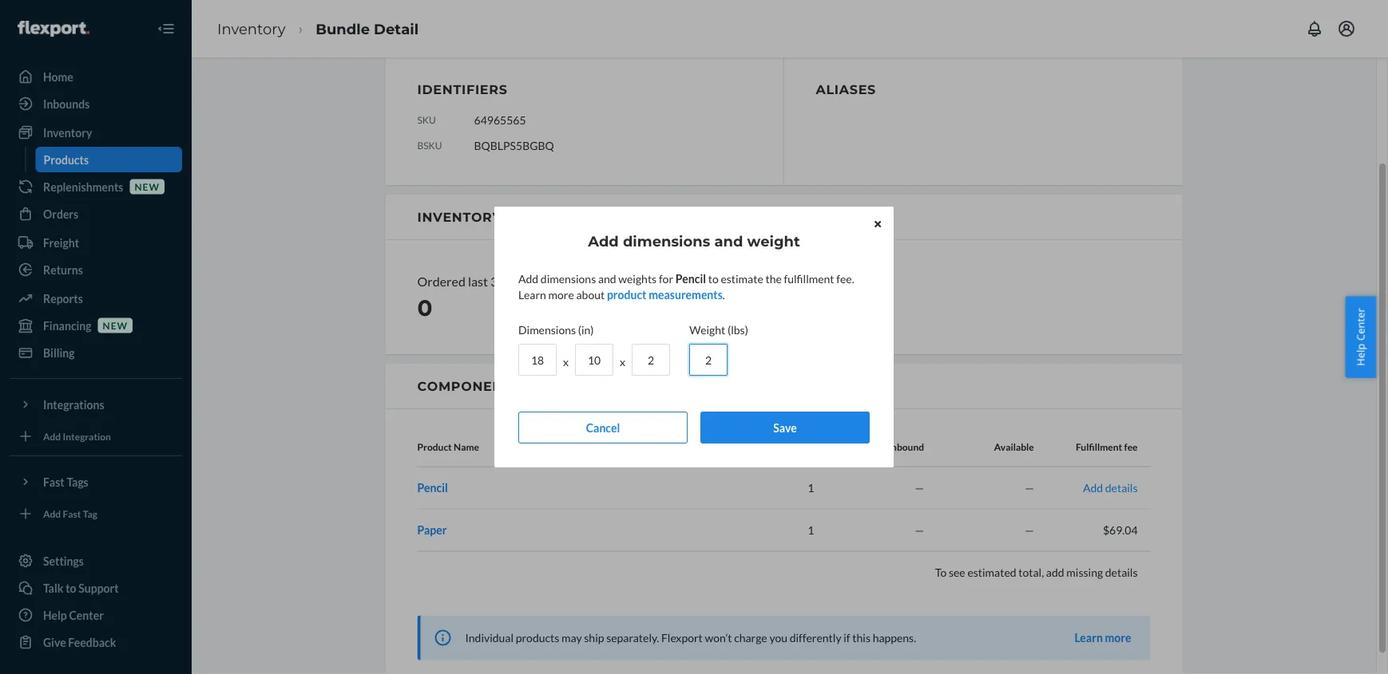 Task type: describe. For each thing, give the bounding box(es) containing it.
W number field
[[575, 344, 613, 376]]

.
[[723, 288, 725, 301]]

dimensions for add dimensions and weights for pencil
[[541, 272, 596, 286]]

add dimensions and weight
[[588, 232, 800, 250]]

pencil
[[675, 272, 706, 286]]

product measurements .
[[607, 288, 725, 301]]

(lbs)
[[728, 323, 748, 337]]

add dimensions and weights for pencil
[[518, 272, 706, 286]]

weight
[[689, 323, 725, 337]]

weight (lbs)
[[689, 323, 748, 337]]

H number field
[[632, 344, 670, 376]]

help
[[1353, 344, 1368, 366]]

the
[[765, 272, 782, 286]]

to estimate the fulfillment fee. learn more about
[[518, 272, 854, 301]]

learn
[[518, 288, 546, 301]]

2 x from the left
[[620, 355, 625, 369]]

close image
[[874, 220, 881, 229]]

1 x from the left
[[563, 355, 569, 369]]

and for weights
[[598, 272, 616, 286]]

estimate
[[721, 272, 763, 286]]

fee.
[[836, 272, 854, 286]]

(in)
[[578, 323, 594, 337]]

add for add dimensions and weight
[[588, 232, 619, 250]]

help center button
[[1345, 296, 1376, 378]]



Task type: vqa. For each thing, say whether or not it's contained in the screenshot.
top Add
yes



Task type: locate. For each thing, give the bounding box(es) containing it.
product
[[607, 288, 647, 301]]

0 vertical spatial add
[[588, 232, 619, 250]]

0 vertical spatial and
[[714, 232, 743, 250]]

1 vertical spatial and
[[598, 272, 616, 286]]

cancel
[[586, 421, 620, 435]]

1 horizontal spatial and
[[714, 232, 743, 250]]

0 vertical spatial dimensions
[[623, 232, 710, 250]]

dimensions for add dimensions and weight
[[623, 232, 710, 250]]

add up "learn"
[[518, 272, 538, 286]]

lb number field
[[689, 344, 728, 376]]

dimensions up more
[[541, 272, 596, 286]]

x right l number field
[[563, 355, 569, 369]]

and
[[714, 232, 743, 250], [598, 272, 616, 286]]

product measurements link
[[607, 288, 723, 301]]

weights
[[618, 272, 657, 286]]

to
[[708, 272, 719, 286]]

dimensions (in)
[[518, 323, 594, 337]]

add dimensions and weight dialog
[[494, 207, 894, 468]]

0 horizontal spatial x
[[563, 355, 569, 369]]

save button
[[700, 412, 870, 444]]

add for add dimensions and weights for pencil
[[518, 272, 538, 286]]

1 horizontal spatial x
[[620, 355, 625, 369]]

and for weight
[[714, 232, 743, 250]]

dimensions up for
[[623, 232, 710, 250]]

x
[[563, 355, 569, 369], [620, 355, 625, 369]]

measurements
[[649, 288, 723, 301]]

add up add dimensions and weights for pencil
[[588, 232, 619, 250]]

center
[[1353, 308, 1368, 341]]

help center
[[1353, 308, 1368, 366]]

0 horizontal spatial add
[[518, 272, 538, 286]]

more
[[548, 288, 574, 301]]

fulfillment
[[784, 272, 834, 286]]

dimensions
[[623, 232, 710, 250], [541, 272, 596, 286]]

1 horizontal spatial add
[[588, 232, 619, 250]]

x left h number field
[[620, 355, 625, 369]]

0 horizontal spatial dimensions
[[541, 272, 596, 286]]

save
[[773, 421, 797, 435]]

L number field
[[518, 344, 557, 376]]

weight
[[747, 232, 800, 250]]

dimensions
[[518, 323, 576, 337]]

1 horizontal spatial dimensions
[[623, 232, 710, 250]]

and up 'estimate'
[[714, 232, 743, 250]]

and up "about"
[[598, 272, 616, 286]]

1 vertical spatial add
[[518, 272, 538, 286]]

cancel button
[[518, 412, 688, 444]]

about
[[576, 288, 605, 301]]

1 vertical spatial dimensions
[[541, 272, 596, 286]]

0 horizontal spatial and
[[598, 272, 616, 286]]

for
[[659, 272, 673, 286]]

add
[[588, 232, 619, 250], [518, 272, 538, 286]]



